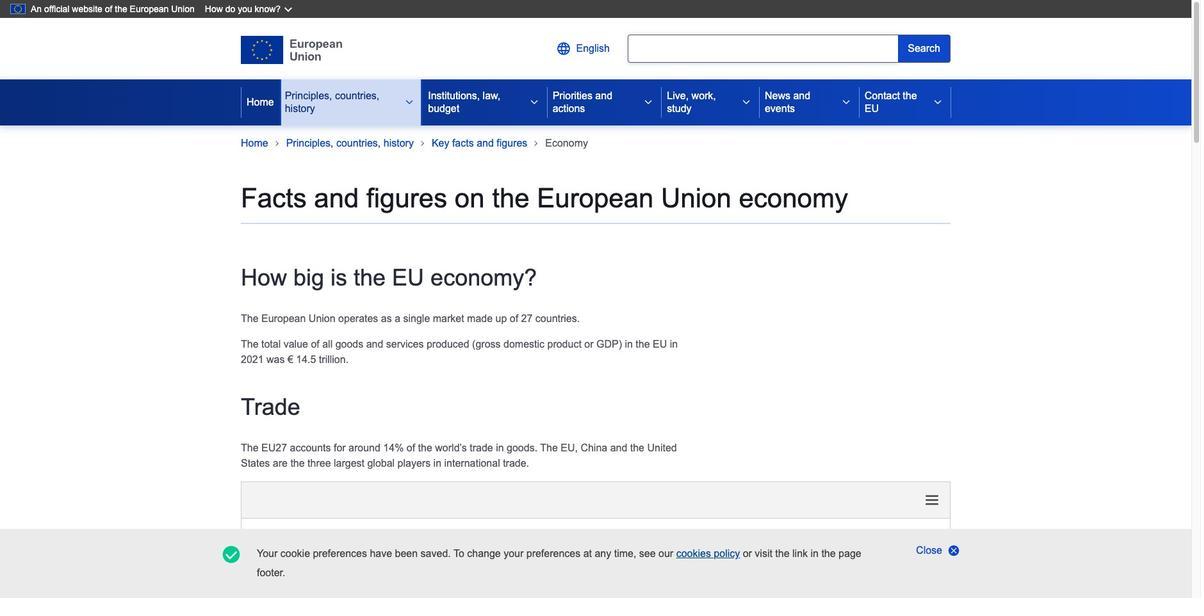 Task type: vqa. For each thing, say whether or not it's contained in the screenshot.
the "14%" in the left bottom of the page
yes



Task type: locate. For each thing, give the bounding box(es) containing it.
the up players
[[418, 442, 432, 453]]

None search field
[[628, 35, 898, 63]]

in
[[625, 339, 633, 350], [670, 339, 678, 350], [496, 442, 504, 453], [433, 458, 441, 469], [811, 548, 819, 559]]

and inside the eu27 accounts for around 14% of the world's trade in goods. the eu, china and the united states are the three largest global players in international trade.
[[610, 442, 627, 453]]

1 horizontal spatial history
[[384, 138, 414, 149]]

(gross
[[472, 339, 501, 350]]

1 2xs image from the left
[[273, 140, 281, 147]]

0 horizontal spatial s image
[[556, 41, 571, 56]]

1 vertical spatial eu
[[392, 264, 424, 291]]

2 horizontal spatial eu
[[865, 103, 879, 114]]

priorities and actions link
[[548, 79, 636, 126]]

0 vertical spatial principles, countries, history link
[[280, 79, 397, 126]]

the inside contact the eu
[[903, 90, 917, 101]]

close button
[[906, 537, 971, 565]]

home for top home link
[[247, 97, 274, 108]]

1 horizontal spatial european
[[261, 313, 306, 324]]

0 horizontal spatial history
[[285, 103, 315, 114]]

or
[[584, 339, 594, 350], [743, 548, 752, 559]]

or inside or visit the link in the page footer.
[[743, 548, 752, 559]]

how inside dropdown button
[[205, 4, 223, 14]]

was
[[267, 354, 285, 365]]

2 vertical spatial eu
[[653, 339, 667, 350]]

and right china
[[610, 442, 627, 453]]

1 preferences from the left
[[313, 548, 367, 559]]

contact
[[865, 90, 900, 101]]

0 horizontal spatial 2xs image
[[273, 140, 281, 147]]

of up players
[[407, 442, 415, 453]]

domestic
[[504, 339, 545, 350]]

live, work, study link
[[662, 79, 734, 126]]

institutions, law, budget
[[428, 90, 500, 114]]

2xs image
[[273, 140, 281, 147], [533, 140, 540, 147]]

2 vertical spatial european
[[261, 313, 306, 324]]

eu inside the total value of all goods and services produced (gross domestic product or gdp) in the eu in 2021 was € 14.5 trillion.
[[653, 339, 667, 350]]

home down the european union flag "image"
[[247, 97, 274, 108]]

key facts and figures
[[432, 138, 527, 149]]

1 horizontal spatial figures
[[497, 138, 527, 149]]

goods.
[[507, 442, 538, 453]]

1 vertical spatial home link
[[241, 136, 268, 151]]

0 horizontal spatial eu
[[392, 264, 424, 291]]

the right website
[[115, 4, 127, 14]]

european down 'economy'
[[537, 183, 654, 213]]

union for facts and figures on the european union economy
[[661, 183, 731, 213]]

and right priorities
[[595, 90, 612, 101]]

4 xs image from the left
[[841, 97, 851, 108]]

union for an official website of the european union
[[171, 4, 195, 14]]

trade
[[241, 394, 300, 420]]

total
[[261, 339, 281, 350]]

0 vertical spatial union
[[171, 4, 195, 14]]

1 vertical spatial countries,
[[336, 138, 381, 149]]

0 horizontal spatial european
[[130, 4, 169, 14]]

2xs image left 'economy'
[[533, 140, 540, 147]]

gdp)
[[596, 339, 622, 350]]

1 vertical spatial principles, countries, history link
[[286, 136, 414, 151]]

€ 14.5
[[288, 354, 316, 365]]

eu down contact
[[865, 103, 879, 114]]

1 xs image from the left
[[404, 97, 415, 108]]

xs image for live, work, study
[[741, 97, 751, 108]]

to
[[453, 548, 464, 559]]

page
[[839, 548, 861, 559]]

in inside or visit the link in the page footer.
[[811, 548, 819, 559]]

and right news
[[793, 90, 810, 101]]

2xs image up facts at the left
[[273, 140, 281, 147]]

s image left english
[[556, 41, 571, 56]]

operates
[[338, 313, 378, 324]]

of inside the total value of all goods and services produced (gross domestic product or gdp) in the eu in 2021 was € 14.5 trillion.
[[311, 339, 320, 350]]

2 preferences from the left
[[526, 548, 581, 559]]

market
[[433, 313, 464, 324]]

14%
[[383, 442, 404, 453]]

how
[[205, 4, 223, 14], [241, 264, 287, 291]]

and inside the total value of all goods and services produced (gross domestic product or gdp) in the eu in 2021 was € 14.5 trillion.
[[366, 339, 383, 350]]

3 xs image from the left
[[741, 97, 751, 108]]

xs image left the budget
[[404, 97, 415, 108]]

0 vertical spatial eu
[[865, 103, 879, 114]]

the
[[241, 313, 259, 324], [241, 339, 259, 350], [241, 442, 259, 453], [540, 442, 558, 453]]

0 vertical spatial or
[[584, 339, 594, 350]]

and right facts at the left
[[314, 183, 359, 213]]

figures down 2xs icon
[[366, 183, 447, 213]]

principles, for key facts and figures
[[286, 138, 333, 149]]

eu up the european union operates as a single market made up of 27 countries.
[[392, 264, 424, 291]]

or visit the link in the page footer.
[[257, 548, 861, 578]]

0 vertical spatial how
[[205, 4, 223, 14]]

how left do at the top left of the page
[[205, 4, 223, 14]]

xs image right contact the eu link
[[933, 97, 943, 108]]

eu right gdp)
[[653, 339, 667, 350]]

actions
[[553, 103, 585, 114]]

as
[[381, 313, 392, 324]]

home up facts at the left
[[241, 138, 268, 149]]

xs image left news
[[741, 97, 751, 108]]

the inside the total value of all goods and services produced (gross domestic product or gdp) in the eu in 2021 was € 14.5 trillion.
[[241, 339, 259, 350]]

countries.
[[535, 313, 580, 324]]

2 xs image from the left
[[643, 97, 654, 108]]

or inside the total value of all goods and services produced (gross domestic product or gdp) in the eu in 2021 was € 14.5 trillion.
[[584, 339, 594, 350]]

or left gdp)
[[584, 339, 594, 350]]

how do you know?
[[205, 4, 281, 14]]

preferences left "have"
[[313, 548, 367, 559]]

countries,
[[335, 90, 379, 101], [336, 138, 381, 149]]

1 horizontal spatial eu
[[653, 339, 667, 350]]

live,
[[667, 90, 689, 101]]

or left visit
[[743, 548, 752, 559]]

1 vertical spatial european
[[537, 183, 654, 213]]

history left 2xs icon
[[384, 138, 414, 149]]

xs image left live,
[[643, 97, 654, 108]]

principles, countries, history
[[285, 90, 379, 114], [286, 138, 414, 149]]

official
[[44, 4, 69, 14]]

the
[[115, 4, 127, 14], [903, 90, 917, 101], [492, 183, 530, 213], [354, 264, 386, 291], [636, 339, 650, 350], [418, 442, 432, 453], [630, 442, 644, 453], [290, 458, 305, 469], [775, 548, 790, 559], [822, 548, 836, 559]]

your
[[504, 548, 524, 559]]

preferences
[[313, 548, 367, 559], [526, 548, 581, 559]]

1 horizontal spatial how
[[241, 264, 287, 291]]

principles, countries, history link for key
[[286, 136, 414, 151]]

1 vertical spatial home
[[241, 138, 268, 149]]

of left 27
[[510, 313, 518, 324]]

1 vertical spatial union
[[661, 183, 731, 213]]

0 horizontal spatial or
[[584, 339, 594, 350]]

1 vertical spatial how
[[241, 264, 287, 291]]

1 vertical spatial principles, countries, history
[[286, 138, 414, 149]]

5 xs image from the left
[[933, 97, 943, 108]]

history down the european union flag "image"
[[285, 103, 315, 114]]

0 vertical spatial principles, countries, history
[[285, 90, 379, 114]]

trade
[[470, 442, 493, 453]]

home
[[247, 97, 274, 108], [241, 138, 268, 149]]

product
[[547, 339, 582, 350]]

0 vertical spatial figures
[[497, 138, 527, 149]]

events
[[765, 103, 795, 114]]

of
[[105, 4, 112, 14], [510, 313, 518, 324], [311, 339, 320, 350], [407, 442, 415, 453]]

Search search field
[[628, 35, 951, 63]]

preferences left 'at'
[[526, 548, 581, 559]]

0 horizontal spatial preferences
[[313, 548, 367, 559]]

of left all
[[311, 339, 320, 350]]

the total value of all goods and services produced (gross domestic product or gdp) in the eu in 2021 was € 14.5 trillion.
[[241, 339, 678, 365]]

s image
[[556, 41, 571, 56], [947, 545, 960, 557]]

news
[[765, 90, 791, 101]]

0 horizontal spatial how
[[205, 4, 223, 14]]

and right goods
[[366, 339, 383, 350]]

figures
[[497, 138, 527, 149], [366, 183, 447, 213]]

european union flag image
[[241, 36, 342, 64]]

do
[[225, 4, 235, 14]]

home link up facts at the left
[[241, 136, 268, 151]]

interactive chart image
[[248, 531, 944, 598]]

the left page
[[822, 548, 836, 559]]

the right on
[[492, 183, 530, 213]]

services
[[386, 339, 424, 350]]

xs image left contact
[[841, 97, 851, 108]]

history
[[285, 103, 315, 114], [384, 138, 414, 149]]

the right is
[[354, 264, 386, 291]]

of right website
[[105, 4, 112, 14]]

0 vertical spatial countries,
[[335, 90, 379, 101]]

the right contact
[[903, 90, 917, 101]]

global
[[367, 458, 395, 469]]

work,
[[692, 90, 716, 101]]

players
[[398, 458, 431, 469]]

1 vertical spatial figures
[[366, 183, 447, 213]]

european right website
[[130, 4, 169, 14]]

1 vertical spatial principles,
[[286, 138, 333, 149]]

2 2xs image from the left
[[533, 140, 540, 147]]

up
[[496, 313, 507, 324]]

0 vertical spatial home
[[247, 97, 274, 108]]

priorities and actions
[[553, 90, 612, 114]]

your
[[257, 548, 278, 559]]

principles, countries, history link
[[280, 79, 397, 126], [286, 136, 414, 151]]

1 vertical spatial or
[[743, 548, 752, 559]]

the inside the total value of all goods and services produced (gross domestic product or gdp) in the eu in 2021 was € 14.5 trillion.
[[636, 339, 650, 350]]

home inside home link
[[247, 97, 274, 108]]

english
[[576, 43, 610, 54]]

an
[[31, 4, 42, 14]]

1 vertical spatial history
[[384, 138, 414, 149]]

at
[[583, 548, 592, 559]]

how left big
[[241, 264, 287, 291]]

0 vertical spatial home link
[[242, 79, 279, 126]]

home for bottommost home link
[[241, 138, 268, 149]]

1 horizontal spatial preferences
[[526, 548, 581, 559]]

home link down the european union flag "image"
[[242, 79, 279, 126]]

0 vertical spatial history
[[285, 103, 315, 114]]

history for key facts and figures
[[384, 138, 414, 149]]

1 horizontal spatial s image
[[947, 545, 960, 557]]

1 horizontal spatial 2xs image
[[533, 140, 540, 147]]

european
[[130, 4, 169, 14], [537, 183, 654, 213], [261, 313, 306, 324]]

the right gdp)
[[636, 339, 650, 350]]

xs image
[[404, 97, 415, 108], [643, 97, 654, 108], [741, 97, 751, 108], [841, 97, 851, 108], [933, 97, 943, 108]]

1 horizontal spatial or
[[743, 548, 752, 559]]

facts
[[241, 183, 307, 213]]

european up value
[[261, 313, 306, 324]]

a
[[395, 313, 400, 324]]

news and events
[[765, 90, 810, 114]]

are
[[273, 458, 288, 469]]

any
[[595, 548, 611, 559]]

2xs image
[[419, 140, 427, 147]]

know?
[[255, 4, 281, 14]]

2 horizontal spatial union
[[661, 183, 731, 213]]

change
[[467, 548, 501, 559]]

1 horizontal spatial union
[[309, 313, 335, 324]]

s image right close
[[947, 545, 960, 557]]

0 vertical spatial european
[[130, 4, 169, 14]]

principles, inside principles, countries, history
[[285, 90, 332, 101]]

0 horizontal spatial union
[[171, 4, 195, 14]]

0 vertical spatial principles,
[[285, 90, 332, 101]]

figures right 'facts'
[[497, 138, 527, 149]]

english button
[[546, 33, 620, 64]]

2 horizontal spatial european
[[537, 183, 654, 213]]



Task type: describe. For each thing, give the bounding box(es) containing it.
xs image for contact the eu
[[933, 97, 943, 108]]

all
[[322, 339, 333, 350]]

accounts
[[290, 442, 331, 453]]

how do you know? button
[[198, 0, 301, 18]]

economy
[[739, 183, 848, 213]]

footer.
[[257, 568, 285, 578]]

your cookie preferences have been saved. to change your preferences at any time, see our cookies policy
[[257, 548, 740, 559]]

european for of
[[130, 4, 169, 14]]

the for the total value of all goods and services produced (gross domestic product or gdp) in the eu in 2021 was € 14.5 trillion.
[[241, 339, 259, 350]]

three
[[308, 458, 331, 469]]

our
[[659, 548, 673, 559]]

time,
[[614, 548, 636, 559]]

how for how big is the eu economy?
[[241, 264, 287, 291]]

2xs image for key facts and figures
[[533, 140, 540, 147]]

policy
[[714, 548, 740, 559]]

study
[[667, 103, 692, 114]]

xs image for news and events
[[841, 97, 851, 108]]

around
[[349, 442, 380, 453]]

united
[[647, 442, 677, 453]]

the left the 'link'
[[775, 548, 790, 559]]

how for how do you know?
[[205, 4, 223, 14]]

2021
[[241, 354, 264, 365]]

china
[[581, 442, 607, 453]]

for
[[334, 442, 346, 453]]

been
[[395, 548, 418, 559]]

countries, for institutions,
[[335, 90, 379, 101]]

budget
[[428, 103, 459, 114]]

trade.
[[503, 458, 529, 469]]

principles, countries, history for institutions,
[[285, 90, 379, 114]]

principles, for institutions, law, budget
[[285, 90, 332, 101]]

0 horizontal spatial figures
[[366, 183, 447, 213]]

and inside "priorities and actions"
[[595, 90, 612, 101]]

economy?
[[431, 264, 537, 291]]

history for institutions, law, budget
[[285, 103, 315, 114]]

international
[[444, 458, 500, 469]]

xs image
[[529, 97, 539, 108]]

the right the are
[[290, 458, 305, 469]]

1 vertical spatial s image
[[947, 545, 960, 557]]

facts and figures on the european union economy
[[241, 183, 848, 213]]

the for the european union operates as a single market made up of 27 countries.
[[241, 313, 259, 324]]

the left the united
[[630, 442, 644, 453]]

how big is the eu economy?
[[241, 264, 537, 291]]

cookies
[[676, 548, 711, 559]]

priorities
[[553, 90, 593, 101]]

see
[[639, 548, 656, 559]]

2xs image for home
[[273, 140, 281, 147]]

economy
[[545, 138, 588, 149]]

the for the eu27 accounts for around 14% of the world's trade in goods. the eu, china and the united states are the three largest global players in international trade.
[[241, 442, 259, 453]]

on
[[455, 183, 485, 213]]

search button
[[898, 35, 951, 63]]

and inside the news and events
[[793, 90, 810, 101]]

eu,
[[561, 442, 578, 453]]

cookies policy link
[[676, 548, 740, 559]]

single
[[403, 313, 430, 324]]

states
[[241, 458, 270, 469]]

trillion.
[[319, 354, 349, 365]]

big
[[293, 264, 324, 291]]

of inside the eu27 accounts for around 14% of the world's trade in goods. the eu, china and the united states are the three largest global players in international trade.
[[407, 442, 415, 453]]

contact the eu link
[[860, 79, 925, 126]]

is
[[331, 264, 347, 291]]

institutions, law, budget link
[[423, 79, 521, 126]]

world's
[[435, 442, 467, 453]]

you
[[238, 4, 252, 14]]

xs image for principles, countries, history
[[404, 97, 415, 108]]

an official website of the european union
[[31, 4, 195, 14]]

close
[[916, 545, 942, 556]]

key
[[432, 138, 449, 149]]

made
[[467, 313, 493, 324]]

link
[[792, 548, 808, 559]]

countries, for key
[[336, 138, 381, 149]]

and right 'facts'
[[477, 138, 494, 149]]

law,
[[483, 90, 500, 101]]

the eu27 accounts for around 14% of the world's trade in goods. the eu, china and the united states are the three largest global players in international trade.
[[241, 442, 677, 469]]

principles, countries, history for key
[[286, 138, 414, 149]]

value
[[284, 339, 308, 350]]

cookie
[[280, 548, 310, 559]]

facts
[[452, 138, 474, 149]]

0 vertical spatial s image
[[556, 41, 571, 56]]

contact the eu
[[865, 90, 917, 114]]

news and events link
[[760, 79, 833, 126]]

european for on
[[537, 183, 654, 213]]

eu27
[[261, 442, 287, 453]]

institutions,
[[428, 90, 480, 101]]

goods
[[335, 339, 363, 350]]

live, work, study
[[667, 90, 716, 114]]

xs image for priorities and actions
[[643, 97, 654, 108]]

largest
[[334, 458, 365, 469]]

principles, countries, history link for institutions,
[[280, 79, 397, 126]]

27
[[521, 313, 533, 324]]

website
[[72, 4, 102, 14]]

key facts and figures link
[[432, 136, 527, 151]]

2 vertical spatial union
[[309, 313, 335, 324]]

eu inside contact the eu
[[865, 103, 879, 114]]

produced
[[427, 339, 469, 350]]



